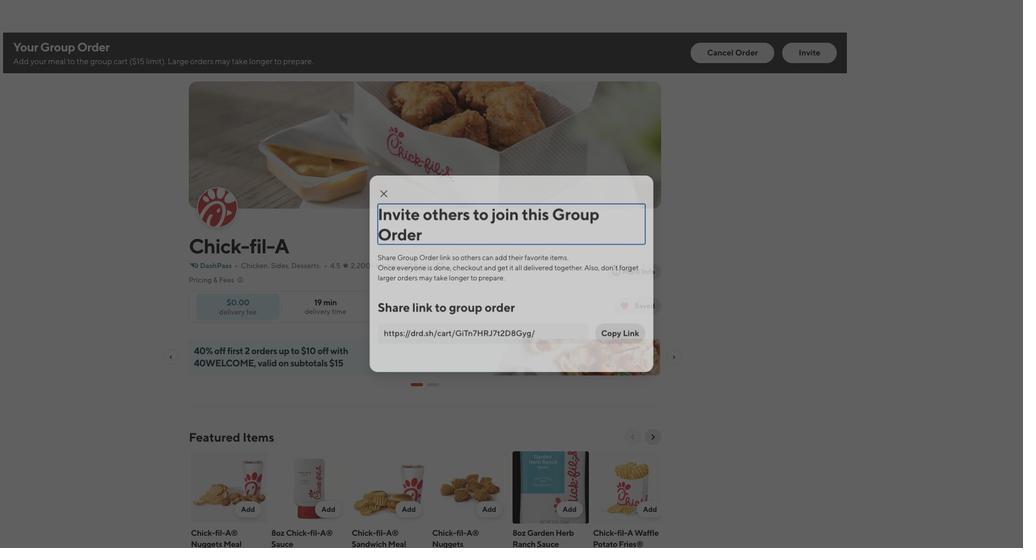 Task type: vqa. For each thing, say whether or not it's contained in the screenshot.
A for Chick-fil-A Waffle Potato Fries®
yes



Task type: describe. For each thing, give the bounding box(es) containing it.
others inside "share group order link so others can add their favorite items. once everyone is done, checkout and get it all delivered together. also, don't forget larger orders may take longer to prepare."
[[460, 254, 481, 262]]

2,200+
[[351, 262, 374, 270]]

valid
[[258, 358, 277, 369]]

your group order add your meal to the group cart ($15 limit). large orders may take longer to prepare.
[[13, 40, 314, 66]]

chick-fil-a® sandwich meal
[[352, 528, 406, 548]]

saved
[[635, 302, 655, 310]]

more
[[623, 268, 640, 276]]

waffle
[[634, 528, 659, 538]]

delivery inside 19 min delivery time
[[305, 307, 330, 316]]

pricing & fees button
[[189, 275, 245, 285]]

share link to group order
[[377, 300, 515, 315]]

sides.
[[271, 262, 290, 270]]

so
[[452, 254, 459, 262]]

invite others to join this group order
[[377, 204, 600, 244]]

info
[[642, 268, 655, 276]]

up
[[279, 346, 289, 356]]

take inside "share group order link so others can add their favorite items. once everyone is done, checkout and get it all delivered together. also, don't forget larger orders may take longer to prepare."
[[434, 274, 447, 282]]

link inside "share group order link so others can add their favorite items. once everyone is done, checkout and get it all delivered together. also, don't forget larger orders may take longer to prepare."
[[439, 254, 451, 262]]

cancel order button
[[691, 43, 774, 63]]

copy
[[602, 329, 622, 339]]

a® for chick-fil-a® nuggets meal
[[225, 528, 238, 538]]

add for 8oz chick-fil-a® sauce
[[321, 505, 335, 514]]

may inside your group order add your meal to the group cart ($15 limit). large orders may take longer to prepare.
[[215, 57, 230, 66]]

chick- inside 8oz chick-fil-a® sauce
[[286, 528, 310, 538]]

first
[[227, 346, 243, 356]]

sauce for garden
[[537, 540, 559, 548]]

share group order link so others can add their favorite items. once everyone is done, checkout and get it all delivered together. also, don't forget larger orders may take longer to prepare.
[[377, 254, 639, 282]]

more info
[[623, 268, 655, 276]]

potato
[[593, 540, 617, 548]]

larger
[[377, 274, 396, 282]]

copy link button
[[595, 324, 646, 344]]

may inside "share group order link so others can add their favorite items. once everyone is done, checkout and get it all delivered together. also, don't forget larger orders may take longer to prepare."
[[419, 274, 432, 282]]

add button for chick-fil-a waffle potato fries®
[[637, 501, 663, 518]]

checkout
[[453, 264, 483, 272]]

forget
[[620, 264, 639, 272]]

fries®
[[619, 540, 643, 548]]

delivery inside "$0.00 delivery fee"
[[219, 308, 245, 316]]

0.8 mi • $$
[[407, 262, 445, 270]]

8oz chick-fil-a® sauce
[[271, 528, 333, 548]]

order inside "share group order link so others can add their favorite items. once everyone is done, checkout and get it all delivered together. also, don't forget larger orders may take longer to prepare."
[[419, 254, 438, 262]]

also,
[[585, 264, 600, 272]]

close invite others to join this group order image
[[377, 188, 390, 200]]

this
[[522, 204, 549, 224]]

sauce for chick-
[[271, 540, 293, 548]]

1 vertical spatial link
[[412, 300, 432, 315]]

fil- for chick-fil-a® nuggets meal
[[215, 528, 225, 538]]

mi
[[419, 262, 427, 270]]

order inside invite others to join this group order
[[377, 225, 422, 244]]

add inside your group order add your meal to the group cart ($15 limit). large orders may take longer to prepare.
[[13, 57, 29, 66]]

time
[[332, 307, 346, 316]]

limit).
[[146, 57, 166, 66]]

fees
[[219, 276, 234, 284]]

to inside invite others to join this group order
[[473, 204, 488, 224]]

3 • from the left
[[401, 262, 404, 270]]

meal
[[48, 57, 66, 66]]

$10
[[301, 346, 316, 356]]

a® for chick-fil-a® sandwich meal
[[386, 528, 399, 538]]

orders inside "share group order link so others can add their favorite items. once everyone is done, checkout and get it all delivered together. also, don't forget larger orders may take longer to prepare."
[[397, 274, 417, 282]]

items.
[[550, 254, 569, 262]]

add
[[495, 254, 507, 262]]

pricing & fees
[[189, 276, 234, 284]]

fil- for chick-fil-a waffle potato fries®
[[617, 528, 627, 538]]

meal for chick-fil-a® sandwich meal
[[388, 540, 406, 548]]

0.8
[[407, 262, 418, 270]]

together.
[[555, 264, 583, 272]]

longer inside "share group order link so others can add their favorite items. once everyone is done, checkout and get it all delivered together. also, don't forget larger orders may take longer to prepare."
[[449, 274, 469, 282]]

Share link text field
[[383, 328, 583, 340]]

40%
[[194, 346, 213, 356]]

items
[[243, 430, 274, 444]]

join
[[491, 204, 519, 224]]

($15
[[129, 57, 145, 66]]

group for share group order link so others can add their favorite items.
[[397, 254, 418, 262]]

4 • from the left
[[430, 262, 433, 270]]

featured items heading
[[189, 429, 274, 445]]

on
[[278, 358, 289, 369]]

chick-fil-a® nuggets meal image
[[191, 452, 267, 524]]

group for your group order
[[40, 40, 75, 54]]

$0.00
[[226, 298, 250, 307]]

add button for chick-fil-a® nuggets meal
[[235, 501, 261, 518]]

and
[[484, 264, 496, 272]]

select promotional banner element
[[411, 376, 439, 394]]

19 min delivery time
[[305, 298, 346, 316]]

their
[[509, 254, 523, 262]]

2,200+ ratings •
[[351, 262, 404, 270]]

herb
[[556, 528, 574, 538]]

your
[[13, 40, 38, 54]]

group inside your group order add your meal to the group cart ($15 limit). large orders may take longer to prepare.
[[90, 57, 112, 66]]

fil- for chick-fil-a® nuggets
[[456, 528, 466, 538]]

large
[[168, 57, 189, 66]]

invite for invite
[[799, 48, 821, 58]]

$$
[[436, 262, 445, 270]]

2 off from the left
[[317, 346, 329, 356]]

pricing
[[189, 276, 212, 284]]

chick-fil-a® nuggets meal
[[191, 528, 241, 548]]

don't
[[601, 264, 618, 272]]

more info button
[[606, 264, 661, 280]]

next button of carousel image
[[649, 433, 657, 441]]

share for share group order link so others can add their favorite items. once everyone is done, checkout and get it all delivered together. also, don't forget larger orders may take longer to prepare.
[[377, 254, 396, 262]]

&
[[213, 276, 218, 284]]

ratings
[[376, 262, 398, 270]]

the
[[76, 57, 89, 66]]

2
[[245, 346, 250, 356]]

chick- for chick-fil-a® nuggets meal
[[191, 528, 215, 538]]

1 horizontal spatial group
[[449, 300, 482, 315]]

sandwich
[[352, 540, 387, 548]]



Task type: locate. For each thing, give the bounding box(es) containing it.
8oz garden herb ranch sauce
[[513, 528, 574, 548]]

1 share from the top
[[377, 254, 396, 262]]

a for chick-fil-a
[[275, 234, 289, 258]]

0 vertical spatial link
[[439, 254, 451, 262]]

0 horizontal spatial a
[[275, 234, 289, 258]]

fil- down chick-fil-a® nuggets meal image
[[215, 528, 225, 538]]

nuggets inside chick-fil-a® nuggets meal
[[191, 540, 222, 548]]

0 horizontal spatial invite
[[377, 204, 420, 224]]

orders down everyone
[[397, 274, 417, 282]]

2 delivery from the left
[[219, 308, 245, 316]]

sauce
[[271, 540, 293, 548], [537, 540, 559, 548]]

fil- up sandwich
[[376, 528, 386, 538]]

chick-fil-a waffle potato fries®
[[593, 528, 659, 548]]

order up ratings
[[377, 225, 422, 244]]

all
[[515, 264, 522, 272]]

meal for chick-fil-a® nuggets meal
[[224, 540, 241, 548]]

2 • from the left
[[324, 262, 327, 270]]

0 horizontal spatial sauce
[[271, 540, 293, 548]]

a® down the chick-fil-a® nuggets image
[[466, 528, 479, 538]]

a for chick-fil-a waffle potato fries®
[[627, 528, 633, 538]]

a® inside chick-fil-a® sandwich meal
[[386, 528, 399, 538]]

meal inside chick-fil-a® nuggets meal
[[224, 540, 241, 548]]

add button for chick-fil-a® sandwich meal
[[396, 501, 422, 518]]

1 vertical spatial orders
[[397, 274, 417, 282]]

order
[[77, 40, 110, 54], [735, 48, 758, 58], [377, 225, 422, 244], [419, 254, 438, 262]]

previous button of carousel image
[[629, 433, 637, 441]]

off
[[214, 346, 226, 356], [317, 346, 329, 356]]

• left the 4.5 on the top
[[324, 262, 327, 270]]

may
[[215, 57, 230, 66], [419, 274, 432, 282]]

1 vertical spatial longer
[[449, 274, 469, 282]]

a inside chick-fil-a waffle potato fries®
[[627, 528, 633, 538]]

to inside 40% off first 2 orders up to $10 off with 40welcome, valid on subtotals $15
[[291, 346, 299, 356]]

chick- inside chick-fil-a® nuggets meal
[[191, 528, 215, 538]]

to inside "share group order link so others can add their favorite items. once everyone is done, checkout and get it all delivered together. also, don't forget larger orders may take longer to prepare."
[[471, 274, 477, 282]]

orders up valid
[[251, 346, 277, 356]]

sauce inside 8oz chick-fil-a® sauce
[[271, 540, 293, 548]]

it
[[509, 264, 514, 272]]

share for share link to group order
[[377, 300, 410, 315]]

1 horizontal spatial take
[[434, 274, 447, 282]]

chick- for chick-fil-a® nuggets
[[432, 528, 456, 538]]

3 add button from the left
[[396, 501, 422, 518]]

0 horizontal spatial delivery
[[219, 308, 245, 316]]

dashpass
[[200, 262, 232, 270]]

a® down 8oz chick-fil-a® sauce image
[[320, 528, 333, 538]]

$15
[[329, 358, 343, 369]]

add button up chick-fil-a® nuggets
[[476, 501, 502, 518]]

nuggets
[[191, 540, 222, 548], [432, 540, 463, 548]]

0 horizontal spatial nuggets
[[191, 540, 222, 548]]

chick- inside chick-fil-a waffle potato fries®
[[593, 528, 617, 538]]

orders inside your group order add your meal to the group cart ($15 limit). large orders may take longer to prepare.
[[190, 57, 213, 66]]

invite for invite others to join this group order
[[377, 204, 420, 224]]

link down is
[[412, 300, 432, 315]]

19
[[314, 298, 322, 307]]

group
[[90, 57, 112, 66], [449, 300, 482, 315]]

1 horizontal spatial off
[[317, 346, 329, 356]]

1 horizontal spatial orders
[[251, 346, 277, 356]]

nuggets for chick-fil-a® nuggets meal
[[191, 540, 222, 548]]

saved button
[[614, 298, 661, 314]]

meal
[[224, 540, 241, 548], [388, 540, 406, 548]]

favorite
[[525, 254, 549, 262]]

group inside your group order add your meal to the group cart ($15 limit). large orders may take longer to prepare.
[[40, 40, 75, 54]]

order up is
[[419, 254, 438, 262]]

done,
[[433, 264, 451, 272]]

chick- for chick-fil-a waffle potato fries®
[[593, 528, 617, 538]]

group up meal
[[40, 40, 75, 54]]

chick-fil-a
[[189, 234, 289, 258]]

• left chicken.
[[235, 262, 238, 270]]

2 meal from the left
[[388, 540, 406, 548]]

1 horizontal spatial delivery
[[305, 307, 330, 316]]

a up fries®
[[627, 528, 633, 538]]

order up the
[[77, 40, 110, 54]]

group inside invite others to join this group order
[[552, 204, 600, 224]]

off up 40welcome,
[[214, 346, 226, 356]]

1 sauce from the left
[[271, 540, 293, 548]]

8oz for 8oz garden herb ranch sauce
[[513, 528, 526, 538]]

add button up chick-fil-a® nuggets meal
[[235, 501, 261, 518]]

take inside your group order add your meal to the group cart ($15 limit). large orders may take longer to prepare.
[[232, 57, 248, 66]]

0 horizontal spatial group
[[40, 40, 75, 54]]

chick-fil-a waffle potato fries® image
[[593, 452, 669, 524]]

a® inside chick-fil-a® nuggets
[[466, 528, 479, 538]]

a® inside chick-fil-a® nuggets meal
[[225, 528, 238, 538]]

group right the
[[90, 57, 112, 66]]

min
[[323, 298, 337, 307]]

others inside invite others to join this group order
[[423, 204, 470, 224]]

1 horizontal spatial a
[[627, 528, 633, 538]]

invite button
[[782, 43, 837, 63]]

0 horizontal spatial link
[[412, 300, 432, 315]]

0 vertical spatial a
[[275, 234, 289, 258]]

share
[[377, 254, 396, 262], [377, 300, 410, 315]]

4 a® from the left
[[466, 528, 479, 538]]

is
[[427, 264, 432, 272]]

40welcome,
[[194, 358, 256, 369]]

may down is
[[419, 274, 432, 282]]

1 horizontal spatial may
[[419, 274, 432, 282]]

fil- inside 8oz chick-fil-a® sauce
[[310, 528, 320, 538]]

3 a® from the left
[[386, 528, 399, 538]]

1 add button from the left
[[235, 501, 261, 518]]

cart
[[114, 57, 128, 66]]

2 horizontal spatial group
[[552, 204, 600, 224]]

add button up herb in the right of the page
[[557, 501, 583, 518]]

fil-
[[250, 234, 275, 258], [215, 528, 225, 538], [310, 528, 320, 538], [376, 528, 386, 538], [456, 528, 466, 538], [617, 528, 627, 538]]

a® up sandwich
[[386, 528, 399, 538]]

1 horizontal spatial meal
[[388, 540, 406, 548]]

a® inside 8oz chick-fil-a® sauce
[[320, 528, 333, 538]]

1 horizontal spatial nuggets
[[432, 540, 463, 548]]

1 8oz from the left
[[271, 528, 284, 538]]

0 vertical spatial others
[[423, 204, 470, 224]]

2 vertical spatial orders
[[251, 346, 277, 356]]

add button for chick-fil-a® nuggets
[[476, 501, 502, 518]]

1 horizontal spatial 8oz
[[513, 528, 526, 538]]

1 horizontal spatial longer
[[449, 274, 469, 282]]

desserts.
[[291, 262, 321, 270]]

chicken.
[[241, 262, 270, 270]]

0 vertical spatial group
[[90, 57, 112, 66]]

order right cancel
[[735, 48, 758, 58]]

copy link
[[602, 329, 640, 339]]

8oz inside 8oz chick-fil-a® sauce
[[271, 528, 284, 538]]

with
[[330, 346, 348, 356]]

sauce inside 8oz garden herb ranch sauce
[[537, 540, 559, 548]]

orders inside 40% off first 2 orders up to $10 off with 40welcome, valid on subtotals $15
[[251, 346, 277, 356]]

invite inside invite others to join this group order
[[377, 204, 420, 224]]

chick-fil-a® nuggets image
[[432, 452, 509, 524]]

group up everyone
[[397, 254, 418, 262]]

delivered
[[523, 264, 553, 272]]

a up chicken. sides. desserts.
[[275, 234, 289, 258]]

others up checkout
[[460, 254, 481, 262]]

1 off from the left
[[214, 346, 226, 356]]

5 add button from the left
[[557, 501, 583, 518]]

share inside "share group order link so others can add their favorite items. once everyone is done, checkout and get it all delivered together. also, don't forget larger orders may take longer to prepare."
[[377, 254, 396, 262]]

1 horizontal spatial prepare.
[[478, 274, 505, 282]]

your
[[30, 57, 47, 66]]

order
[[485, 300, 515, 315]]

can
[[482, 254, 494, 262]]

invite inside button
[[799, 48, 821, 58]]

0 vertical spatial group
[[40, 40, 75, 54]]

1 vertical spatial share
[[377, 300, 410, 315]]

fil- for chick-fil-a® sandwich meal
[[376, 528, 386, 538]]

may right large
[[215, 57, 230, 66]]

0 vertical spatial orders
[[190, 57, 213, 66]]

2 share from the top
[[377, 300, 410, 315]]

link
[[623, 329, 640, 339]]

8oz for 8oz chick-fil-a® sauce
[[271, 528, 284, 538]]

add button for 8oz garden herb ranch sauce
[[557, 501, 583, 518]]

1 vertical spatial take
[[434, 274, 447, 282]]

group right this
[[552, 204, 600, 224]]

fil- for chick-fil-a
[[250, 234, 275, 258]]

group up 'share link' text box on the bottom
[[449, 300, 482, 315]]

1 vertical spatial a
[[627, 528, 633, 538]]

order inside button
[[735, 48, 758, 58]]

1 horizontal spatial invite
[[799, 48, 821, 58]]

invite
[[799, 48, 821, 58], [377, 204, 420, 224]]

add button up chick-fil-a® sandwich meal
[[396, 501, 422, 518]]

0 horizontal spatial group
[[90, 57, 112, 66]]

share up once
[[377, 254, 396, 262]]

0 vertical spatial invite
[[799, 48, 821, 58]]

fil- up chicken.
[[250, 234, 275, 258]]

a® for chick-fil-a® nuggets
[[466, 528, 479, 538]]

1 a® from the left
[[225, 528, 238, 538]]

delivery left time
[[305, 307, 330, 316]]

1 • from the left
[[235, 262, 238, 270]]

fil- down 8oz chick-fil-a® sauce image
[[310, 528, 320, 538]]

2 sauce from the left
[[537, 540, 559, 548]]

a® down chick-fil-a® nuggets meal image
[[225, 528, 238, 538]]

4.5
[[330, 262, 341, 270]]

8oz chick-fil-a® sauce image
[[271, 452, 348, 524]]

1 vertical spatial others
[[460, 254, 481, 262]]

meal inside chick-fil-a® sandwich meal
[[388, 540, 406, 548]]

chick- inside chick-fil-a® sandwich meal
[[352, 528, 376, 538]]

0 horizontal spatial longer
[[249, 57, 273, 66]]

0 horizontal spatial 8oz
[[271, 528, 284, 538]]

chicken. sides. desserts.
[[241, 262, 321, 270]]

add button for 8oz chick-fil-a® sauce
[[315, 501, 342, 518]]

orders right large
[[190, 57, 213, 66]]

0 horizontal spatial prepare.
[[283, 57, 314, 66]]

1 horizontal spatial sauce
[[537, 540, 559, 548]]

chick- inside chick-fil-a® nuggets
[[432, 528, 456, 538]]

1 vertical spatial group
[[449, 300, 482, 315]]

0 horizontal spatial take
[[232, 57, 248, 66]]

$0.00 delivery fee
[[219, 298, 257, 316]]

2 add button from the left
[[315, 501, 342, 518]]

chick- for chick-fil-a® sandwich meal
[[352, 528, 376, 538]]

0 vertical spatial take
[[232, 57, 248, 66]]

longer inside your group order add your meal to the group cart ($15 limit). large orders may take longer to prepare.
[[249, 57, 273, 66]]

nuggets inside chick-fil-a® nuggets
[[432, 540, 463, 548]]

2 vertical spatial group
[[397, 254, 418, 262]]

• left 0.8
[[401, 262, 404, 270]]

1 horizontal spatial link
[[439, 254, 451, 262]]

link left the so
[[439, 254, 451, 262]]

0 horizontal spatial off
[[214, 346, 226, 356]]

add for chick-fil-a® nuggets meal
[[241, 505, 255, 514]]

featured items
[[189, 430, 274, 444]]

others
[[423, 204, 470, 224], [460, 254, 481, 262]]

link
[[439, 254, 451, 262], [412, 300, 432, 315]]

0 horizontal spatial may
[[215, 57, 230, 66]]

prepare. inside "share group order link so others can add their favorite items. once everyone is done, checkout and get it all delivered together. also, don't forget larger orders may take longer to prepare."
[[478, 274, 505, 282]]

fil- inside chick-fil-a waffle potato fries®
[[617, 528, 627, 538]]

group inside "share group order link so others can add their favorite items. once everyone is done, checkout and get it all delivered together. also, don't forget larger orders may take longer to prepare."
[[397, 254, 418, 262]]

add button up 8oz chick-fil-a® sauce
[[315, 501, 342, 518]]

•
[[235, 262, 238, 270], [324, 262, 327, 270], [401, 262, 404, 270], [430, 262, 433, 270]]

40% off first 2 orders up to $10 off with 40welcome, valid on subtotals $15
[[194, 346, 348, 369]]

1 vertical spatial group
[[552, 204, 600, 224]]

add button up 'waffle'
[[637, 501, 663, 518]]

fil- inside chick-fil-a® nuggets
[[456, 528, 466, 538]]

delivery down $0.00
[[219, 308, 245, 316]]

chick- for chick-fil-a
[[189, 234, 250, 258]]

2 horizontal spatial orders
[[397, 274, 417, 282]]

share down larger
[[377, 300, 410, 315]]

prepare. inside your group order add your meal to the group cart ($15 limit). large orders may take longer to prepare.
[[283, 57, 314, 66]]

8oz inside 8oz garden herb ranch sauce
[[513, 528, 526, 538]]

1 horizontal spatial group
[[397, 254, 418, 262]]

1 vertical spatial invite
[[377, 204, 420, 224]]

2 a® from the left
[[320, 528, 333, 538]]

get
[[497, 264, 508, 272]]

1 delivery from the left
[[305, 307, 330, 316]]

fil- down the chick-fil-a® nuggets image
[[456, 528, 466, 538]]

1 meal from the left
[[224, 540, 241, 548]]

1 nuggets from the left
[[191, 540, 222, 548]]

add for chick-fil-a waffle potato fries®
[[643, 505, 657, 514]]

0 horizontal spatial meal
[[224, 540, 241, 548]]

1 vertical spatial prepare.
[[478, 274, 505, 282]]

orders
[[190, 57, 213, 66], [397, 274, 417, 282], [251, 346, 277, 356]]

fil- inside chick-fil-a® nuggets meal
[[215, 528, 225, 538]]

chick fil a image
[[189, 81, 661, 209], [198, 188, 237, 227]]

ranch
[[513, 540, 536, 548]]

garden
[[527, 528, 554, 538]]

subtotals
[[290, 358, 328, 369]]

6 add button from the left
[[637, 501, 663, 518]]

8oz garden herb ranch sauce image
[[513, 452, 589, 524]]

featured
[[189, 430, 240, 444]]

to
[[67, 57, 75, 66], [274, 57, 282, 66], [473, 204, 488, 224], [471, 274, 477, 282], [435, 300, 446, 315], [291, 346, 299, 356]]

others up the so
[[423, 204, 470, 224]]

4 add button from the left
[[476, 501, 502, 518]]

2 8oz from the left
[[513, 528, 526, 538]]

chick-fil-a® sandwich meal image
[[352, 452, 428, 524]]

nuggets for chick-fil-a® nuggets
[[432, 540, 463, 548]]

once
[[377, 264, 395, 272]]

add button
[[235, 501, 261, 518], [315, 501, 342, 518], [396, 501, 422, 518], [476, 501, 502, 518], [557, 501, 583, 518], [637, 501, 663, 518]]

group
[[40, 40, 75, 54], [552, 204, 600, 224], [397, 254, 418, 262]]

chick-
[[189, 234, 250, 258], [191, 528, 215, 538], [286, 528, 310, 538], [352, 528, 376, 538], [432, 528, 456, 538], [593, 528, 617, 538]]

a®
[[225, 528, 238, 538], [320, 528, 333, 538], [386, 528, 399, 538], [466, 528, 479, 538]]

add for 8oz garden herb ranch sauce
[[563, 505, 577, 514]]

add for chick-fil-a® sandwich meal
[[402, 505, 416, 514]]

dashpass •
[[200, 262, 238, 270]]

off right $10
[[317, 346, 329, 356]]

0 vertical spatial share
[[377, 254, 396, 262]]

• right mi
[[430, 262, 433, 270]]

fil- up fries®
[[617, 528, 627, 538]]

0 vertical spatial may
[[215, 57, 230, 66]]

fil- inside chick-fil-a® sandwich meal
[[376, 528, 386, 538]]

order inside your group order add your meal to the group cart ($15 limit). large orders may take longer to prepare.
[[77, 40, 110, 54]]

0 vertical spatial prepare.
[[283, 57, 314, 66]]

1 vertical spatial may
[[419, 274, 432, 282]]

add for chick-fil-a® nuggets
[[482, 505, 496, 514]]

cancel order
[[707, 48, 758, 58]]

fee
[[246, 308, 257, 316]]

a
[[275, 234, 289, 258], [627, 528, 633, 538]]

cancel
[[707, 48, 734, 58]]

add
[[13, 57, 29, 66], [241, 505, 255, 514], [321, 505, 335, 514], [402, 505, 416, 514], [482, 505, 496, 514], [563, 505, 577, 514], [643, 505, 657, 514]]

2 nuggets from the left
[[432, 540, 463, 548]]

0 horizontal spatial orders
[[190, 57, 213, 66]]

0 vertical spatial longer
[[249, 57, 273, 66]]



